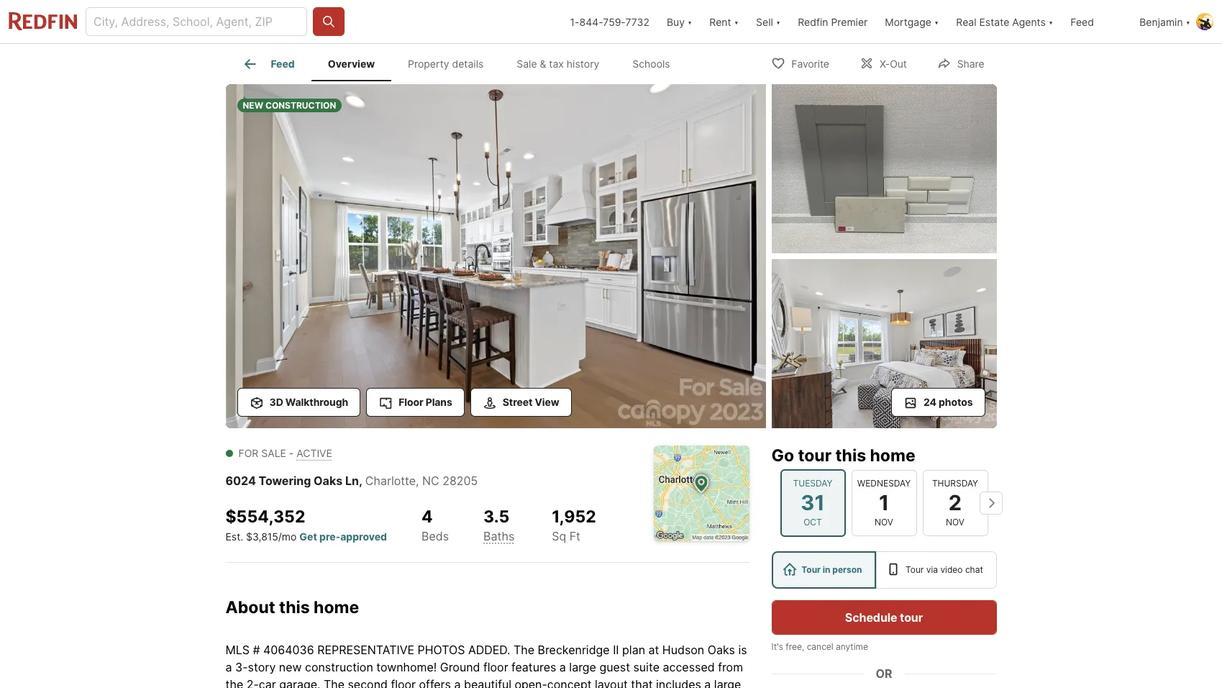 Task type: describe. For each thing, give the bounding box(es) containing it.
ii
[[613, 642, 619, 657]]

schools
[[633, 58, 671, 70]]

schedule tour button
[[772, 600, 997, 635]]

x-
[[880, 57, 891, 69]]

0 horizontal spatial home
[[314, 597, 359, 617]]

▾ for rent ▾
[[735, 15, 739, 28]]

buy ▾ button
[[667, 0, 693, 43]]

real
[[957, 15, 977, 28]]

floor
[[399, 396, 424, 408]]

layout
[[595, 677, 628, 688]]

6024 towering oaks ln , charlotte , nc 28205
[[226, 474, 478, 488]]

get pre-approved link
[[300, 530, 387, 543]]

floor plans button
[[366, 388, 465, 417]]

a left 3-
[[226, 660, 232, 674]]

$3,815
[[246, 530, 278, 543]]

plans
[[426, 396, 453, 408]]

buy ▾ button
[[659, 0, 701, 43]]

sell ▾
[[757, 15, 781, 28]]

street view button
[[471, 388, 572, 417]]

premier
[[832, 15, 868, 28]]

in
[[823, 564, 831, 575]]

active
[[297, 447, 332, 459]]

property details tab
[[392, 47, 500, 81]]

sell
[[757, 15, 774, 28]]

street view
[[503, 396, 560, 408]]

mortgage ▾ button
[[877, 0, 948, 43]]

tax
[[549, 58, 564, 70]]

&
[[540, 58, 547, 70]]

includes
[[656, 677, 702, 688]]

feed button
[[1063, 0, 1132, 43]]

view
[[535, 396, 560, 408]]

benjamin ▾
[[1140, 15, 1191, 28]]

street
[[503, 396, 533, 408]]

concept
[[548, 677, 592, 688]]

1-
[[571, 15, 580, 28]]

real estate agents ▾ link
[[957, 0, 1054, 43]]

estate
[[980, 15, 1010, 28]]

photos
[[418, 642, 465, 657]]

list box containing tour in person
[[772, 551, 997, 589]]

next image
[[980, 492, 1003, 515]]

a down 'ground'
[[454, 677, 461, 688]]

feed inside tab list
[[271, 58, 295, 70]]

share
[[958, 57, 985, 69]]

#
[[253, 642, 260, 657]]

about
[[226, 597, 275, 617]]

garage.
[[279, 677, 321, 688]]

oct
[[804, 517, 823, 528]]

feed link
[[242, 55, 295, 73]]

a up concept
[[560, 660, 566, 674]]

agents
[[1013, 15, 1046, 28]]

or
[[876, 667, 893, 681]]

/mo
[[278, 530, 297, 543]]

submit search image
[[322, 14, 336, 29]]

baths
[[484, 529, 515, 543]]

redfin premier
[[798, 15, 868, 28]]

overview tab
[[311, 47, 392, 81]]

ground
[[440, 660, 480, 674]]

via
[[927, 564, 939, 575]]

construction
[[266, 100, 336, 111]]

28205
[[443, 474, 478, 488]]

favorite button
[[760, 48, 842, 77]]

▾ for buy ▾
[[688, 15, 693, 28]]

1 horizontal spatial home
[[871, 446, 916, 466]]

844-
[[580, 15, 603, 28]]

offers
[[419, 677, 451, 688]]

1 vertical spatial floor
[[391, 677, 416, 688]]

tour for go
[[799, 446, 832, 466]]

feed inside button
[[1071, 15, 1095, 28]]

details
[[452, 58, 484, 70]]

tour for tour in person
[[802, 564, 821, 575]]

tour via video chat option
[[877, 551, 997, 589]]

chat
[[966, 564, 984, 575]]

2-
[[247, 677, 259, 688]]

free,
[[786, 641, 805, 652]]

tour in person
[[802, 564, 863, 575]]

nov for 2
[[947, 517, 965, 528]]

suite
[[634, 660, 660, 674]]

sell ▾ button
[[748, 0, 790, 43]]

it's free, cancel anytime
[[772, 641, 869, 652]]

overview
[[328, 58, 375, 70]]

floor plans
[[399, 396, 453, 408]]

City, Address, School, Agent, ZIP search field
[[86, 7, 307, 36]]

$554,352 est. $3,815 /mo get pre-approved
[[226, 507, 387, 543]]

real estate agents ▾ button
[[948, 0, 1063, 43]]

3d walkthrough button
[[237, 388, 361, 417]]

hudson
[[663, 642, 705, 657]]

thursday
[[933, 478, 979, 489]]

1 horizontal spatial this
[[836, 446, 867, 466]]

guest
[[600, 660, 631, 674]]

wednesday 1 nov
[[858, 478, 911, 528]]

mortgage
[[886, 15, 932, 28]]

1 horizontal spatial floor
[[484, 660, 509, 674]]

favorite
[[792, 57, 830, 69]]

▾ inside real estate agents ▾ link
[[1049, 15, 1054, 28]]

31
[[801, 490, 825, 515]]



Task type: locate. For each thing, give the bounding box(es) containing it.
1 vertical spatial tour
[[901, 610, 924, 625]]

townhome!
[[377, 660, 437, 674]]

2 nov from the left
[[947, 517, 965, 528]]

the up features
[[514, 642, 535, 657]]

feed up new construction
[[271, 58, 295, 70]]

walkthrough
[[286, 396, 348, 408]]

0 horizontal spatial the
[[324, 677, 345, 688]]

6 ▾ from the left
[[1187, 15, 1191, 28]]

nov inside wednesday 1 nov
[[875, 517, 894, 528]]

tour up tuesday
[[799, 446, 832, 466]]

1-844-759-7732 link
[[571, 15, 650, 28]]

0 horizontal spatial this
[[279, 597, 310, 617]]

mortgage ▾ button
[[886, 0, 940, 43]]

representative
[[318, 642, 415, 657]]

beautiful
[[464, 677, 512, 688]]

nov for 1
[[875, 517, 894, 528]]

0 horizontal spatial tour
[[799, 446, 832, 466]]

out
[[891, 57, 908, 69]]

feed
[[1071, 15, 1095, 28], [271, 58, 295, 70]]

sale & tax history
[[517, 58, 600, 70]]

1 ▾ from the left
[[688, 15, 693, 28]]

1 vertical spatial home
[[314, 597, 359, 617]]

tour left in
[[802, 564, 821, 575]]

approved
[[341, 530, 387, 543]]

3d walkthrough
[[270, 396, 348, 408]]

5 ▾ from the left
[[1049, 15, 1054, 28]]

tuesday
[[794, 478, 833, 489]]

nov down the 1
[[875, 517, 894, 528]]

towering
[[259, 474, 311, 488]]

1-844-759-7732
[[571, 15, 650, 28]]

new construction link
[[226, 84, 766, 431]]

buy
[[667, 15, 685, 28]]

that
[[631, 677, 653, 688]]

for sale - active
[[239, 447, 332, 459]]

second
[[348, 677, 388, 688]]

this
[[836, 446, 867, 466], [279, 597, 310, 617]]

1 horizontal spatial oaks
[[708, 642, 736, 657]]

1 horizontal spatial the
[[514, 642, 535, 657]]

▾ inside buy ▾ dropdown button
[[688, 15, 693, 28]]

2
[[949, 490, 962, 515]]

▾ for benjamin ▾
[[1187, 15, 1191, 28]]

0 vertical spatial this
[[836, 446, 867, 466]]

tour left via
[[906, 564, 924, 575]]

▾ inside rent ▾ dropdown button
[[735, 15, 739, 28]]

tab list
[[226, 44, 699, 81]]

rent
[[710, 15, 732, 28]]

home up representative at the bottom of page
[[314, 597, 359, 617]]

1 tour from the left
[[802, 564, 821, 575]]

1 horizontal spatial ,
[[416, 474, 419, 488]]

tuesday 31 oct
[[794, 478, 833, 528]]

0 horizontal spatial tour
[[802, 564, 821, 575]]

sell ▾ button
[[757, 0, 781, 43]]

4 ▾ from the left
[[935, 15, 940, 28]]

share button
[[926, 48, 997, 77]]

tour
[[802, 564, 821, 575], [906, 564, 924, 575]]

tour for tour via video chat
[[906, 564, 924, 575]]

3 ▾ from the left
[[776, 15, 781, 28]]

4064036
[[263, 642, 314, 657]]

redfin premier button
[[790, 0, 877, 43]]

this up 4064036
[[279, 597, 310, 617]]

schedule
[[846, 610, 898, 625]]

beds
[[422, 529, 449, 543]]

,
[[359, 474, 363, 488], [416, 474, 419, 488]]

6024
[[226, 474, 256, 488]]

▾ inside sell ▾ dropdown button
[[776, 15, 781, 28]]

est.
[[226, 530, 243, 543]]

rent ▾
[[710, 15, 739, 28]]

759-
[[603, 15, 626, 28]]

charlotte
[[366, 474, 416, 488]]

, left charlotte
[[359, 474, 363, 488]]

baths link
[[484, 529, 515, 543]]

plan
[[623, 642, 646, 657]]

0 vertical spatial floor
[[484, 660, 509, 674]]

tour inside 'button'
[[901, 610, 924, 625]]

accessed
[[663, 660, 715, 674]]

0 horizontal spatial ,
[[359, 474, 363, 488]]

schedule tour
[[846, 610, 924, 625]]

▾ right buy
[[688, 15, 693, 28]]

the down construction
[[324, 677, 345, 688]]

video
[[941, 564, 963, 575]]

buy ▾
[[667, 15, 693, 28]]

open-
[[515, 677, 548, 688]]

oaks left ln
[[314, 474, 343, 488]]

▾ for sell ▾
[[776, 15, 781, 28]]

0 horizontal spatial floor
[[391, 677, 416, 688]]

car
[[259, 677, 276, 688]]

1 horizontal spatial tour
[[901, 610, 924, 625]]

1 nov from the left
[[875, 517, 894, 528]]

6024 towering oaks ln, charlotte, nc 28205 image
[[226, 84, 766, 428], [772, 84, 997, 253], [772, 259, 997, 428]]

mortgage ▾
[[886, 15, 940, 28]]

▾ for mortgage ▾
[[935, 15, 940, 28]]

1 horizontal spatial tour
[[906, 564, 924, 575]]

feed right "agents"
[[1071, 15, 1095, 28]]

oaks up from
[[708, 642, 736, 657]]

3.5
[[484, 507, 510, 527]]

24
[[924, 396, 937, 408]]

list box
[[772, 551, 997, 589]]

new
[[279, 660, 302, 674]]

0 vertical spatial home
[[871, 446, 916, 466]]

0 horizontal spatial nov
[[875, 517, 894, 528]]

1,952 sq ft
[[552, 507, 597, 543]]

0 vertical spatial oaks
[[314, 474, 343, 488]]

1 , from the left
[[359, 474, 363, 488]]

get
[[300, 530, 317, 543]]

1 horizontal spatial feed
[[1071, 15, 1095, 28]]

▾ right "agents"
[[1049, 15, 1054, 28]]

0 horizontal spatial feed
[[271, 58, 295, 70]]

▾ right rent
[[735, 15, 739, 28]]

2 tour from the left
[[906, 564, 924, 575]]

tour
[[799, 446, 832, 466], [901, 610, 924, 625]]

a down accessed
[[705, 677, 711, 688]]

real estate agents ▾
[[957, 15, 1054, 28]]

1 vertical spatial oaks
[[708, 642, 736, 657]]

nc
[[423, 474, 440, 488]]

user photo image
[[1197, 13, 1214, 30]]

breckenridge
[[538, 642, 610, 657]]

tour for schedule
[[901, 610, 924, 625]]

3-
[[235, 660, 248, 674]]

1 vertical spatial feed
[[271, 58, 295, 70]]

floor down townhome!
[[391, 677, 416, 688]]

rent ▾ button
[[710, 0, 739, 43]]

1 horizontal spatial nov
[[947, 517, 965, 528]]

2 ▾ from the left
[[735, 15, 739, 28]]

2 , from the left
[[416, 474, 419, 488]]

0 horizontal spatial oaks
[[314, 474, 343, 488]]

tour via video chat
[[906, 564, 984, 575]]

▾ inside mortgage ▾ dropdown button
[[935, 15, 940, 28]]

the
[[226, 677, 243, 688]]

home up wednesday
[[871, 446, 916, 466]]

about this home
[[226, 597, 359, 617]]

tour in person option
[[772, 551, 877, 589]]

ln
[[345, 474, 359, 488]]

nov down 2
[[947, 517, 965, 528]]

oaks inside mls # 4064036 representative photos added. the breckenridge ii plan at hudson oaks is a 3-story new construction townhome! ground floor features a large guest suite accessed from the 2-car garage. the second floor offers a beautiful open-concept layout that includes a lar
[[708, 642, 736, 657]]

1 vertical spatial this
[[279, 597, 310, 617]]

0 vertical spatial tour
[[799, 446, 832, 466]]

schools tab
[[616, 47, 687, 81]]

active link
[[297, 447, 332, 459]]

tour right schedule
[[901, 610, 924, 625]]

None button
[[781, 469, 846, 537], [852, 470, 917, 536], [923, 470, 989, 536], [781, 469, 846, 537], [852, 470, 917, 536], [923, 470, 989, 536]]

▾ left user photo
[[1187, 15, 1191, 28]]

photos
[[939, 396, 974, 408]]

cancel
[[807, 641, 834, 652]]

pre-
[[320, 530, 341, 543]]

, left nc on the bottom left of the page
[[416, 474, 419, 488]]

tab list containing feed
[[226, 44, 699, 81]]

mls
[[226, 642, 250, 657]]

benjamin
[[1140, 15, 1184, 28]]

0 vertical spatial the
[[514, 642, 535, 657]]

is
[[739, 642, 748, 657]]

nov inside thursday 2 nov
[[947, 517, 965, 528]]

anytime
[[836, 641, 869, 652]]

▾ right sell
[[776, 15, 781, 28]]

floor up beautiful at the bottom
[[484, 660, 509, 674]]

property
[[408, 58, 450, 70]]

sale & tax history tab
[[500, 47, 616, 81]]

this up wednesday
[[836, 446, 867, 466]]

map entry image
[[654, 446, 750, 541]]

▾ right "mortgage"
[[935, 15, 940, 28]]

large
[[570, 660, 597, 674]]

1 vertical spatial the
[[324, 677, 345, 688]]

0 vertical spatial feed
[[1071, 15, 1095, 28]]

4
[[422, 507, 433, 527]]

mls # 4064036 representative photos added. the breckenridge ii plan at hudson oaks is a 3-story new construction townhome! ground floor features a large guest suite accessed from the 2-car garage. the second floor offers a beautiful open-concept layout that includes a lar
[[226, 642, 748, 688]]



Task type: vqa. For each thing, say whether or not it's contained in the screenshot.
Get
yes



